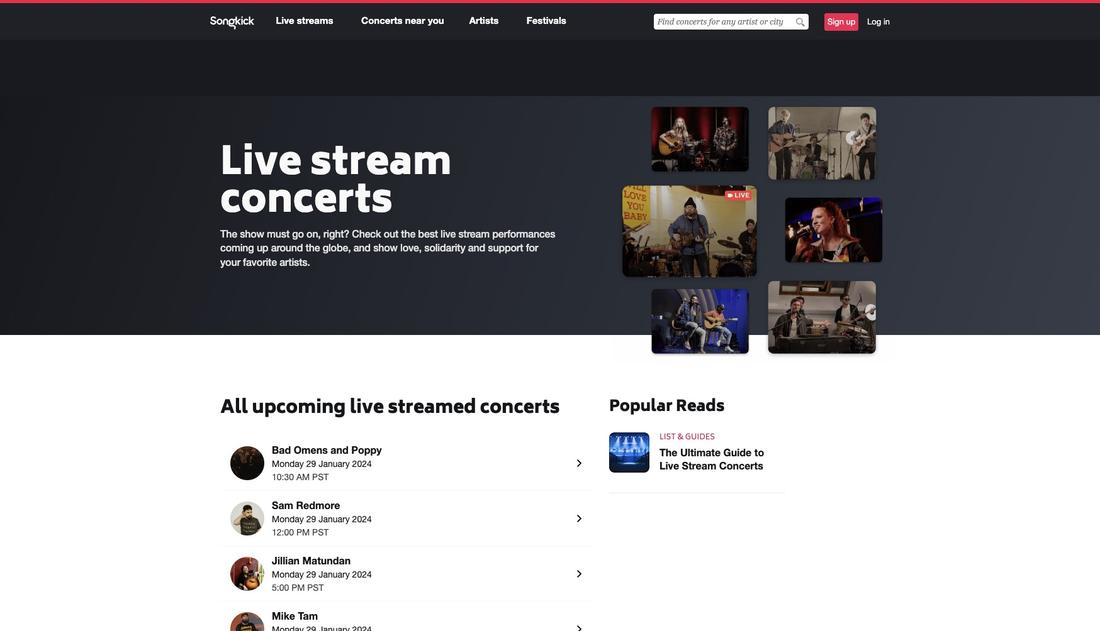 Task type: describe. For each thing, give the bounding box(es) containing it.
mike tam link
[[230, 609, 584, 632]]

ultimate
[[680, 447, 721, 459]]

vibrations image
[[230, 502, 264, 536]]

artists.
[[280, 256, 310, 268]]

10:30
[[272, 473, 294, 483]]

guides
[[685, 432, 715, 445]]

pst for matundan
[[307, 583, 324, 594]]

2 horizontal spatial and
[[468, 242, 485, 254]]

all
[[220, 394, 248, 425]]

pm for matundan
[[292, 583, 305, 594]]

favorite
[[243, 256, 277, 268]]

your
[[220, 256, 240, 268]]

concerts near you
[[361, 15, 444, 26]]

jillian matundan monday 29 january 2024 5:00 pm pst
[[272, 555, 372, 594]]

concerts inside live stream concerts
[[220, 170, 393, 237]]

artists link
[[469, 15, 499, 26]]

artists
[[469, 15, 499, 26]]

list & guides the ultimate guide to live stream concerts
[[660, 432, 764, 472]]

matundan
[[302, 555, 351, 567]]

festivals link
[[527, 15, 566, 26]]

monday inside the bad omens and poppy monday 29 january 2024 10:30 am pst
[[272, 459, 304, 470]]

tam
[[298, 611, 318, 622]]

1 horizontal spatial concerts
[[480, 394, 560, 425]]

out
[[384, 228, 399, 240]]

2024 inside the bad omens and poppy monday 29 january 2024 10:30 am pst
[[352, 459, 372, 470]]

on,
[[307, 228, 321, 240]]

popular reads
[[609, 395, 725, 422]]

check
[[352, 228, 381, 240]]

upcoming
[[252, 394, 346, 425]]

pm for redmore
[[296, 528, 310, 538]]

reads
[[676, 395, 725, 422]]

jillian
[[272, 555, 300, 567]]

performances
[[492, 228, 555, 240]]

bad omens and poppy monday 29 january 2024 10:30 am pst
[[272, 444, 382, 483]]

pst for redmore
[[312, 528, 329, 538]]

mike tam
[[272, 611, 318, 622]]

the inside list & guides the ultimate guide to live stream concerts
[[660, 447, 678, 459]]

concerts inside list & guides the ultimate guide to live stream concerts
[[719, 460, 763, 472]]

12:00
[[272, 528, 294, 538]]

mike
[[272, 611, 295, 622]]

must
[[267, 228, 290, 240]]

go
[[292, 228, 304, 240]]

0 horizontal spatial live
[[350, 394, 384, 425]]

5:00
[[272, 583, 289, 594]]

29 for redmore
[[306, 515, 316, 525]]

around
[[271, 242, 303, 254]]

redmore
[[296, 500, 340, 512]]

2024 for matundan
[[352, 570, 372, 580]]

&
[[678, 432, 684, 445]]

poppy
[[351, 444, 382, 456]]

log
[[867, 17, 881, 26]]

sam
[[272, 500, 293, 512]]

log in link
[[867, 16, 890, 28]]

sign
[[828, 17, 844, 26]]

concerts near you link
[[361, 15, 444, 26]]

for
[[526, 242, 538, 254]]

29 for matundan
[[306, 570, 316, 580]]

1 horizontal spatial and
[[354, 242, 371, 254]]

january for jillian matundan
[[319, 570, 350, 580]]

right?
[[323, 228, 349, 240]]

up inside the show must go on, right? check out the best live stream performances coming up around the globe, and show love, solidarity and support for your favorite artists.
[[257, 242, 268, 254]]

sign up
[[828, 17, 856, 26]]

live inside the show must go on, right? check out the best live stream performances coming up around the globe, and show love, solidarity and support for your favorite artists.
[[441, 228, 456, 240]]



Task type: vqa. For each thing, say whether or not it's contained in the screenshot.
1st 2024
yes



Task type: locate. For each thing, give the bounding box(es) containing it.
january down matundan
[[319, 570, 350, 580]]

guide
[[724, 447, 752, 459]]

1 vertical spatial show
[[373, 242, 398, 254]]

am
[[296, 473, 310, 483]]

3 29 from the top
[[306, 570, 316, 580]]

near
[[405, 15, 425, 26]]

1 vertical spatial concerts
[[719, 460, 763, 472]]

pst inside sam redmore monday 29 january 2024 12:00 pm pst
[[312, 528, 329, 538]]

streams
[[297, 15, 333, 26]]

stream
[[310, 132, 452, 199], [459, 228, 490, 240]]

0 vertical spatial live
[[276, 15, 294, 26]]

monday inside the jillian matundan monday 29 january 2024 5:00 pm pst
[[272, 570, 304, 580]]

1 vertical spatial stream
[[459, 228, 490, 240]]

the inside the show must go on, right? check out the best live stream performances coming up around the globe, and show love, solidarity and support for your favorite artists.
[[220, 228, 237, 240]]

pst down redmore on the left of page
[[312, 528, 329, 538]]

artist live streams image
[[612, 96, 894, 363]]

29 down redmore on the left of page
[[306, 515, 316, 525]]

0 vertical spatial live
[[441, 228, 456, 240]]

1 2024 from the top
[[352, 459, 372, 470]]

1 vertical spatial concerts
[[480, 394, 560, 425]]

live up 'solidarity'
[[441, 228, 456, 240]]

0 horizontal spatial and
[[331, 444, 349, 456]]

3 monday from the top
[[272, 570, 304, 580]]

2 vertical spatial 29
[[306, 570, 316, 580]]

live
[[441, 228, 456, 240], [350, 394, 384, 425]]

0 vertical spatial january
[[319, 459, 350, 470]]

0 vertical spatial the
[[401, 228, 416, 240]]

pst right am
[[312, 473, 329, 483]]

2 vertical spatial 2024
[[352, 570, 372, 580]]

the up love,
[[401, 228, 416, 240]]

2 vertical spatial live
[[660, 460, 679, 472]]

2 monday from the top
[[272, 515, 304, 525]]

monday
[[272, 459, 304, 470], [272, 515, 304, 525], [272, 570, 304, 580]]

0 vertical spatial stream
[[310, 132, 452, 199]]

2024 for redmore
[[352, 515, 372, 525]]

live up poppy
[[350, 394, 384, 425]]

1 horizontal spatial live
[[441, 228, 456, 240]]

2024 inside sam redmore monday 29 january 2024 12:00 pm pst
[[352, 515, 372, 525]]

0 vertical spatial monday
[[272, 459, 304, 470]]

and down check
[[354, 242, 371, 254]]

1 29 from the top
[[306, 459, 316, 470]]

live stream concerts
[[220, 132, 452, 237]]

live streams link
[[276, 15, 333, 26]]

1 vertical spatial live
[[220, 132, 302, 199]]

pst inside the bad omens and poppy monday 29 january 2024 10:30 am pst
[[312, 473, 329, 483]]

3 2024 from the top
[[352, 570, 372, 580]]

best
[[418, 228, 438, 240]]

live streams
[[276, 15, 333, 26]]

1 monday from the top
[[272, 459, 304, 470]]

january for sam redmore
[[319, 515, 350, 525]]

1 vertical spatial 29
[[306, 515, 316, 525]]

and
[[354, 242, 371, 254], [468, 242, 485, 254], [331, 444, 349, 456]]

monday for sam
[[272, 515, 304, 525]]

the
[[401, 228, 416, 240], [306, 242, 320, 254]]

streamed
[[388, 394, 476, 425]]

0 vertical spatial pst
[[312, 473, 329, 483]]

1 horizontal spatial the
[[660, 447, 678, 459]]

the up coming
[[220, 228, 237, 240]]

up right sign
[[846, 17, 856, 26]]

and left support
[[468, 242, 485, 254]]

29 down matundan
[[306, 570, 316, 580]]

1 vertical spatial pm
[[292, 583, 305, 594]]

1 horizontal spatial show
[[373, 242, 398, 254]]

january down redmore on the left of page
[[319, 515, 350, 525]]

omens
[[294, 444, 328, 456]]

the down the list
[[660, 447, 678, 459]]

log in
[[867, 17, 890, 26]]

29 inside the jillian matundan monday 29 january 2024 5:00 pm pst
[[306, 570, 316, 580]]

0 horizontal spatial the
[[306, 242, 320, 254]]

live from germany: night 2 image
[[230, 447, 264, 481]]

1 vertical spatial the
[[660, 447, 678, 459]]

sam redmore monday 29 january 2024 12:00 pm pst
[[272, 500, 372, 538]]

2 2024 from the top
[[352, 515, 372, 525]]

0 vertical spatial up
[[846, 17, 856, 26]]

all upcoming live streamed concerts
[[220, 394, 560, 425]]

29
[[306, 459, 316, 470], [306, 515, 316, 525], [306, 570, 316, 580]]

1 horizontal spatial the
[[401, 228, 416, 240]]

pst
[[312, 473, 329, 483], [312, 528, 329, 538], [307, 583, 324, 594]]

1 vertical spatial live
[[350, 394, 384, 425]]

support
[[488, 242, 523, 254]]

up up favorite
[[257, 242, 268, 254]]

january
[[319, 459, 350, 470], [319, 515, 350, 525], [319, 570, 350, 580]]

monday for jillian
[[272, 570, 304, 580]]

1 horizontal spatial up
[[846, 17, 856, 26]]

1 vertical spatial the
[[306, 242, 320, 254]]

1 vertical spatial monday
[[272, 515, 304, 525]]

0 vertical spatial the
[[220, 228, 237, 240]]

2 vertical spatial january
[[319, 570, 350, 580]]

you
[[428, 15, 444, 26]]

love,
[[400, 242, 422, 254]]

0 vertical spatial 29
[[306, 459, 316, 470]]

festivals
[[527, 15, 566, 26]]

29 down omens
[[306, 459, 316, 470]]

2 29 from the top
[[306, 515, 316, 525]]

stream inside live stream concerts
[[310, 132, 452, 199]]

to
[[755, 447, 764, 459]]

monday up 12:00
[[272, 515, 304, 525]]

0 vertical spatial concerts
[[220, 170, 393, 237]]

2024 inside the jillian matundan monday 29 january 2024 5:00 pm pst
[[352, 570, 372, 580]]

0 vertical spatial show
[[240, 228, 264, 240]]

in
[[884, 17, 890, 26]]

january inside the jillian matundan monday 29 january 2024 5:00 pm pst
[[319, 570, 350, 580]]

0 vertical spatial pm
[[296, 528, 310, 538]]

1 vertical spatial up
[[257, 242, 268, 254]]

sign up link
[[825, 13, 859, 31]]

monday up 10:30
[[272, 459, 304, 470]]

0 horizontal spatial up
[[257, 242, 268, 254]]

list
[[660, 432, 676, 445]]

0 vertical spatial 2024
[[352, 459, 372, 470]]

january inside sam redmore monday 29 january 2024 12:00 pm pst
[[319, 515, 350, 525]]

2 vertical spatial monday
[[272, 570, 304, 580]]

pm right 12:00
[[296, 528, 310, 538]]

0 horizontal spatial show
[[240, 228, 264, 240]]

0 vertical spatial concerts
[[361, 15, 403, 26]]

show up coming
[[240, 228, 264, 240]]

bad
[[272, 444, 291, 456]]

solidarity
[[424, 242, 466, 254]]

1 horizontal spatial stream
[[459, 228, 490, 240]]

0 horizontal spatial concerts
[[361, 15, 403, 26]]

live for live stream concerts
[[220, 132, 302, 199]]

pm right 5:00
[[292, 583, 305, 594]]

live
[[276, 15, 294, 26], [220, 132, 302, 199], [660, 460, 679, 472]]

3 january from the top
[[319, 570, 350, 580]]

show
[[240, 228, 264, 240], [373, 242, 398, 254]]

Find concerts for any artist or city search field
[[654, 14, 809, 30]]

pst up tam
[[307, 583, 324, 594]]

live for live streams
[[276, 15, 294, 26]]

live inside live stream concerts
[[220, 132, 302, 199]]

mike tam livestream image
[[230, 613, 264, 632]]

popular
[[609, 395, 673, 422]]

monday inside sam redmore monday 29 january 2024 12:00 pm pst
[[272, 515, 304, 525]]

live inside list & guides the ultimate guide to live stream concerts
[[660, 460, 679, 472]]

pm
[[296, 528, 310, 538], [292, 583, 305, 594]]

monday down jillian
[[272, 570, 304, 580]]

1 horizontal spatial concerts
[[719, 460, 763, 472]]

1 vertical spatial 2024
[[352, 515, 372, 525]]

2 january from the top
[[319, 515, 350, 525]]

29 inside sam redmore monday 29 january 2024 12:00 pm pst
[[306, 515, 316, 525]]

stream
[[682, 460, 717, 472]]

pm inside sam redmore monday 29 january 2024 12:00 pm pst
[[296, 528, 310, 538]]

globe,
[[323, 242, 351, 254]]

the
[[220, 228, 237, 240], [660, 447, 678, 459]]

pm inside the jillian matundan monday 29 january 2024 5:00 pm pst
[[292, 583, 305, 594]]

january inside the bad omens and poppy monday 29 january 2024 10:30 am pst
[[319, 459, 350, 470]]

show down out
[[373, 242, 398, 254]]

and inside the bad omens and poppy monday 29 january 2024 10:30 am pst
[[331, 444, 349, 456]]

up
[[846, 17, 856, 26], [257, 242, 268, 254]]

1 vertical spatial pst
[[312, 528, 329, 538]]

and left poppy
[[331, 444, 349, 456]]

stream inside the show must go on, right? check out the best live stream performances coming up around the globe, and show love, solidarity and support for your favorite artists.
[[459, 228, 490, 240]]

concerts
[[361, 15, 403, 26], [719, 460, 763, 472]]

the show must go on, right? check out the best live stream performances coming up around the globe, and show love, solidarity and support for your favorite artists.
[[220, 228, 555, 268]]

pst inside the jillian matundan monday 29 january 2024 5:00 pm pst
[[307, 583, 324, 594]]

concerts left near
[[361, 15, 403, 26]]

2024
[[352, 459, 372, 470], [352, 515, 372, 525], [352, 570, 372, 580]]

0 horizontal spatial stream
[[310, 132, 452, 199]]

0 horizontal spatial the
[[220, 228, 237, 240]]

0 horizontal spatial concerts
[[220, 170, 393, 237]]

the down on,
[[306, 242, 320, 254]]

1 january from the top
[[319, 459, 350, 470]]

january down omens
[[319, 459, 350, 470]]

concerts
[[220, 170, 393, 237], [480, 394, 560, 425]]

concerts down the guide
[[719, 460, 763, 472]]

2 vertical spatial pst
[[307, 583, 324, 594]]

29 inside the bad omens and poppy monday 29 january 2024 10:30 am pst
[[306, 459, 316, 470]]

coming
[[220, 242, 254, 254]]

1 vertical spatial january
[[319, 515, 350, 525]]

search image
[[797, 17, 805, 27]]



